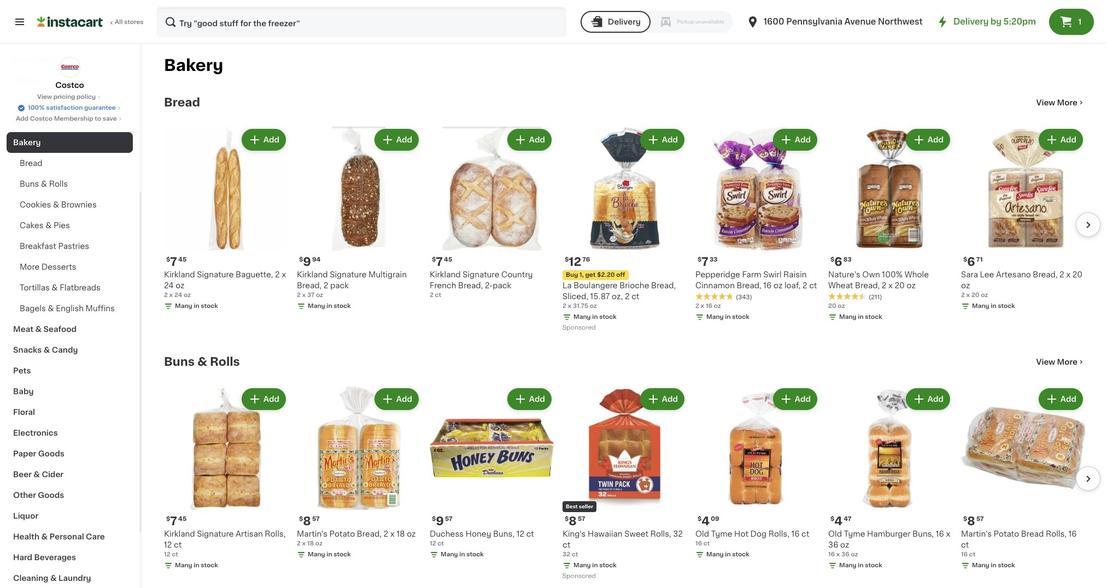 Task type: locate. For each thing, give the bounding box(es) containing it.
0 vertical spatial view more
[[1037, 99, 1078, 107]]

hard
[[13, 555, 32, 562]]

0 horizontal spatial bread link
[[7, 153, 133, 174]]

potato inside the 'martin's potato bread, 2 x 18 oz 2 x 18 oz'
[[330, 531, 355, 539]]

produce
[[13, 35, 46, 43]]

33
[[710, 257, 718, 263]]

many in stock
[[175, 304, 218, 310], [308, 304, 351, 310], [972, 304, 1015, 310], [574, 314, 617, 320], [707, 314, 750, 320], [839, 314, 883, 320], [308, 552, 351, 558], [441, 552, 484, 558], [707, 552, 750, 558], [175, 563, 218, 569], [574, 563, 617, 569], [839, 563, 883, 569], [972, 563, 1015, 569]]

2 8 from the left
[[569, 516, 577, 528]]

(211)
[[869, 295, 882, 301]]

loaf,
[[785, 282, 801, 290]]

1 view more from the top
[[1037, 99, 1078, 107]]

$ 8 57 up the 'martin's potato bread, 2 x 18 oz 2 x 18 oz'
[[299, 516, 320, 528]]

kirkland signature artisan rolls, 12 ct 12 ct
[[164, 531, 286, 558]]

& for health & personal care "link"
[[41, 534, 48, 541]]

0 vertical spatial costco
[[55, 81, 84, 89]]

2 $ 8 57 from the left
[[565, 516, 585, 528]]

stock for old tyme hamburger buns, 16 x 36 oz
[[865, 563, 883, 569]]

ct inside kirkland signature country french bread, 2-pack 2 ct
[[435, 293, 441, 299]]

in down the "kirkland signature artisan rolls, 12 ct 12 ct"
[[194, 563, 199, 569]]

12
[[569, 256, 581, 268], [517, 531, 524, 539], [430, 541, 436, 547], [164, 542, 172, 550], [164, 552, 170, 558]]

pack inside the kirkland signature multigrain bread, 2 pack 2 x 37 oz
[[330, 282, 349, 290]]

costco up view pricing policy link
[[55, 81, 84, 89]]

stock for la boulangere brioche bread, sliced, 15.87 oz, 2 ct
[[600, 314, 617, 320]]

delivery button
[[581, 11, 651, 33]]

add button for duchess honey buns, 12 ct
[[508, 390, 551, 410]]

many in stock down hawaiian
[[574, 563, 617, 569]]

1 vertical spatial bakery
[[13, 139, 41, 147]]

add button for martin's potato bread, 2 x 18 oz
[[376, 390, 418, 410]]

2 vertical spatial more
[[1057, 359, 1078, 366]]

0 vertical spatial 18
[[397, 531, 405, 539]]

1 vertical spatial sponsored badge image
[[563, 574, 596, 580]]

signature for multigrain
[[330, 271, 367, 279]]

0 vertical spatial more
[[1057, 99, 1078, 107]]

1 $ 8 57 from the left
[[299, 516, 320, 528]]

snacks & candy link
[[7, 340, 133, 361]]

in down lee
[[991, 304, 997, 310]]

product group
[[164, 127, 288, 313], [297, 127, 421, 313], [430, 127, 554, 300], [563, 127, 687, 334], [696, 127, 820, 324], [829, 127, 953, 324], [961, 127, 1086, 313], [164, 387, 288, 573], [297, 387, 421, 562], [430, 387, 554, 562], [563, 387, 687, 583], [696, 387, 820, 562], [829, 387, 953, 573], [961, 387, 1086, 573]]

4 rolls, from the left
[[1046, 531, 1067, 539]]

$ 8 57 up martin's potato bread rolls, 16 ct 16 ct
[[964, 516, 984, 528]]

9 left 94
[[303, 256, 311, 268]]

3 $ 8 57 from the left
[[964, 516, 984, 528]]

stock down martin's potato bread rolls, 16 ct 16 ct
[[998, 563, 1015, 569]]

0 horizontal spatial 8
[[303, 516, 311, 528]]

in down martin's potato bread rolls, 16 ct 16 ct
[[991, 563, 997, 569]]

stock down duchess honey buns, 12 ct 12 ct
[[467, 552, 484, 558]]

1 goods from the top
[[38, 451, 64, 458]]

1 view more link from the top
[[1037, 97, 1086, 108]]

rolls,
[[265, 531, 286, 539], [651, 531, 671, 539], [769, 531, 790, 539], [1046, 531, 1067, 539]]

0 horizontal spatial 24
[[164, 282, 174, 290]]

32 down king's
[[563, 552, 570, 558]]

many down lee
[[972, 304, 990, 310]]

nature's own 100% whole wheat bread, 2 x 20 oz
[[829, 271, 929, 290]]

electronics link
[[7, 423, 133, 444]]

delivery inside "link"
[[954, 17, 989, 26]]

sponsored badge image inside product group
[[563, 325, 596, 331]]

sponsored badge image for 7
[[563, 325, 596, 331]]

old down the $ 4 47 at bottom right
[[829, 531, 842, 539]]

item carousel region
[[149, 122, 1101, 339], [164, 382, 1101, 587]]

stock
[[201, 304, 218, 310], [334, 304, 351, 310], [998, 304, 1015, 310], [600, 314, 617, 320], [732, 314, 750, 320], [865, 314, 883, 320], [334, 552, 351, 558], [467, 552, 484, 558], [732, 552, 750, 558], [201, 563, 218, 569], [600, 563, 617, 569], [865, 563, 883, 569], [998, 563, 1015, 569]]

8 up martin's potato bread rolls, 16 ct 16 ct
[[968, 516, 976, 528]]

many for la boulangere brioche bread, sliced, 15.87 oz, 2 ct
[[574, 314, 591, 320]]

1 horizontal spatial delivery
[[954, 17, 989, 26]]

$ inside the $ 4 47
[[831, 517, 835, 523]]

all stores link
[[37, 7, 144, 37]]

kirkland signature multigrain bread, 2 pack 2 x 37 oz
[[297, 271, 407, 299]]

cakes & pies link
[[7, 215, 133, 236]]

baby link
[[7, 382, 133, 402]]

$ for pepperidge farm swirl raisin cinnamon bread, 16 oz loaf, 2 ct
[[698, 257, 702, 263]]

1 6 from the left
[[835, 256, 843, 268]]

2 horizontal spatial 8
[[968, 516, 976, 528]]

20 oz
[[829, 304, 845, 310]]

0 vertical spatial rolls
[[49, 180, 68, 188]]

bread link for view more link corresponding to bread
[[164, 96, 200, 109]]

0 vertical spatial item carousel region
[[149, 122, 1101, 339]]

1 horizontal spatial pack
[[493, 282, 511, 290]]

add button for sara lee artesano bread, 2 x 20 oz
[[1040, 130, 1082, 150]]

floral link
[[7, 402, 133, 423]]

add button for old tyme hamburger buns, 16 x 36 oz
[[907, 390, 949, 410]]

nature's
[[829, 271, 861, 279]]

king's
[[563, 531, 586, 539]]

(343)
[[736, 295, 752, 301]]

& for snacks & candy link
[[44, 347, 50, 354]]

1 horizontal spatial 36
[[842, 552, 850, 558]]

pantry
[[13, 77, 39, 84]]

2 x 16 oz
[[696, 304, 721, 310]]

in for sara lee artesano bread, 2 x 20 oz
[[991, 304, 997, 310]]

in down the 'martin's potato bread, 2 x 18 oz 2 x 18 oz'
[[327, 552, 332, 558]]

1 vertical spatial buns
[[164, 357, 195, 368]]

1 horizontal spatial 4
[[835, 516, 843, 528]]

stock down old tyme hot dog rolls, 16 ct 16 ct
[[732, 552, 750, 558]]

stock down king's hawaiian sweet rolls, 32 ct 32 ct
[[600, 563, 617, 569]]

2 tyme from the left
[[844, 531, 865, 539]]

old inside old tyme hot dog rolls, 16 ct 16 ct
[[696, 531, 709, 539]]

pack inside kirkland signature country french bread, 2-pack 2 ct
[[493, 282, 511, 290]]

stock down the kirkland signature multigrain bread, 2 pack 2 x 37 oz
[[334, 304, 351, 310]]

tyme inside old tyme hamburger buns, 16 x 36 oz 16 x 36 oz
[[844, 531, 865, 539]]

many in stock down the 'martin's potato bread, 2 x 18 oz 2 x 18 oz'
[[308, 552, 351, 558]]

in for old tyme hamburger buns, 16 x 36 oz
[[858, 563, 864, 569]]

rolls, inside king's hawaiian sweet rolls, 32 ct 32 ct
[[651, 531, 671, 539]]

x
[[282, 271, 286, 279], [1067, 271, 1071, 279], [889, 282, 893, 290], [169, 293, 173, 299], [302, 293, 306, 299], [967, 293, 970, 299], [568, 304, 572, 310], [701, 304, 704, 310], [390, 531, 395, 539], [946, 531, 951, 539], [302, 541, 306, 547], [837, 552, 840, 558]]

oz inside nature's own 100% whole wheat bread, 2 x 20 oz
[[907, 282, 916, 290]]

stock for sara lee artesano bread, 2 x 20 oz
[[998, 304, 1015, 310]]

1 rolls, from the left
[[265, 531, 286, 539]]

$ 8 57 up king's
[[565, 516, 585, 528]]

cleaning & laundry
[[13, 575, 91, 583]]

$ inside $ 6 71
[[964, 257, 968, 263]]

0 vertical spatial bread link
[[164, 96, 200, 109]]

$ 7 45 up the "kirkland signature artisan rolls, 12 ct 12 ct"
[[166, 516, 187, 528]]

in for kirkland signature multigrain bread, 2 pack
[[327, 304, 332, 310]]

2
[[275, 271, 280, 279], [1060, 271, 1065, 279], [324, 282, 328, 290], [803, 282, 808, 290], [882, 282, 887, 290], [164, 293, 168, 299], [297, 293, 301, 299], [430, 293, 434, 299], [961, 293, 965, 299], [625, 293, 630, 301], [563, 304, 567, 310], [696, 304, 699, 310], [384, 531, 388, 539], [297, 541, 301, 547]]

8 for martin's potato bread, 2 x 18 oz
[[303, 516, 311, 528]]

1 horizontal spatial 24
[[174, 293, 182, 299]]

2 goods from the top
[[38, 492, 64, 500]]

sponsored badge image down 31.75
[[563, 325, 596, 331]]

0 vertical spatial 9
[[303, 256, 311, 268]]

pets link
[[7, 361, 133, 382]]

1 horizontal spatial bread link
[[164, 96, 200, 109]]

kirkland
[[164, 271, 195, 279], [297, 271, 328, 279], [430, 271, 461, 279], [164, 531, 195, 539]]

many in stock down (211)
[[839, 314, 883, 320]]

stock down the "kirkland signature artisan rolls, 12 ct 12 ct"
[[201, 563, 218, 569]]

1 vertical spatial bread link
[[7, 153, 133, 174]]

1 vertical spatial costco
[[30, 116, 53, 122]]

0 horizontal spatial 100%
[[28, 105, 45, 111]]

many in stock down the "kirkland signature artisan rolls, 12 ct 12 ct"
[[175, 563, 218, 569]]

delivery inside button
[[608, 18, 641, 26]]

old inside old tyme hamburger buns, 16 x 36 oz 16 x 36 oz
[[829, 531, 842, 539]]

kirkland inside the kirkland signature multigrain bread, 2 pack 2 x 37 oz
[[297, 271, 328, 279]]

signature for country
[[463, 271, 500, 279]]

in for kirkland signature artisan rolls, 12 ct
[[194, 563, 199, 569]]

1 vertical spatial bread
[[20, 160, 42, 167]]

tyme inside old tyme hot dog rolls, 16 ct 16 ct
[[711, 531, 733, 539]]

tyme for hamburger
[[844, 531, 865, 539]]

1 horizontal spatial 8
[[569, 516, 577, 528]]

stock for old tyme hot dog rolls, 16 ct
[[732, 552, 750, 558]]

0 horizontal spatial martin's
[[297, 531, 328, 539]]

1 horizontal spatial rolls
[[210, 357, 240, 368]]

many in stock down 2 x 16 oz
[[707, 314, 750, 320]]

8 up king's
[[569, 516, 577, 528]]

2 rolls, from the left
[[651, 531, 671, 539]]

1 pack from the left
[[330, 282, 349, 290]]

1 vertical spatial item carousel region
[[164, 382, 1101, 587]]

rolls
[[49, 180, 68, 188], [210, 357, 240, 368]]

57 inside $ 9 57
[[445, 517, 453, 523]]

71
[[977, 257, 983, 263]]

1 vertical spatial goods
[[38, 492, 64, 500]]

tyme for hot
[[711, 531, 733, 539]]

stock for martin's potato bread rolls, 16 ct
[[998, 563, 1015, 569]]

$ 8 57 for martin's potato bread rolls, 16 ct
[[964, 516, 984, 528]]

old
[[696, 531, 709, 539], [829, 531, 842, 539]]

in down kirkland signature baguette, 2 x 24 oz 2 x 24 oz
[[194, 304, 199, 310]]

add button for nature's own 100% whole wheat bread, 2 x 20 oz
[[907, 130, 949, 150]]

martin's inside the 'martin's potato bread, 2 x 18 oz 2 x 18 oz'
[[297, 531, 328, 539]]

cakes
[[20, 222, 44, 230]]

45 for 9
[[178, 257, 187, 263]]

0 horizontal spatial 6
[[835, 256, 843, 268]]

country
[[501, 271, 533, 279]]

57 up the 'martin's potato bread, 2 x 18 oz 2 x 18 oz'
[[312, 517, 320, 523]]

$ 7 45
[[166, 256, 187, 268], [432, 256, 452, 268], [166, 516, 187, 528]]

1 vertical spatial beverages
[[34, 555, 76, 562]]

45 up french
[[444, 257, 452, 263]]

many in stock down 31.75
[[574, 314, 617, 320]]

frozen link
[[7, 91, 133, 112]]

many down kirkland signature baguette, 2 x 24 oz 2 x 24 oz
[[175, 304, 192, 310]]

many in stock down 37
[[308, 304, 351, 310]]

goods down cider
[[38, 492, 64, 500]]

100% up household
[[28, 105, 45, 111]]

3 rolls, from the left
[[769, 531, 790, 539]]

stock for martin's potato bread, 2 x 18 oz
[[334, 552, 351, 558]]

32 right sweet
[[673, 531, 683, 539]]

many down the "kirkland signature artisan rolls, 12 ct 12 ct"
[[175, 563, 192, 569]]

1 horizontal spatial tyme
[[844, 531, 865, 539]]

4 left 09 at the bottom of page
[[702, 516, 710, 528]]

sponsored badge image down king's
[[563, 574, 596, 580]]

costco
[[55, 81, 84, 89], [30, 116, 53, 122]]

signature inside kirkland signature country french bread, 2-pack 2 ct
[[463, 271, 500, 279]]

1 vertical spatial view more link
[[1037, 357, 1086, 368]]

add for old tyme hamburger buns, 16 x 36 oz
[[928, 396, 944, 404]]

$ inside $ 6 83
[[831, 257, 835, 263]]

tyme down 09 at the bottom of page
[[711, 531, 733, 539]]

in inside product group
[[592, 314, 598, 320]]

oz
[[176, 282, 185, 290], [774, 282, 783, 290], [907, 282, 916, 290], [961, 282, 970, 290], [184, 293, 191, 299], [316, 293, 323, 299], [981, 293, 988, 299], [590, 304, 597, 310], [714, 304, 721, 310], [838, 304, 845, 310], [407, 531, 416, 539], [315, 541, 323, 547], [841, 542, 849, 550], [851, 552, 858, 558]]

many for old tyme hamburger buns, 16 x 36 oz
[[839, 563, 857, 569]]

many down martin's potato bread rolls, 16 ct 16 ct
[[972, 563, 990, 569]]

24
[[164, 282, 174, 290], [174, 293, 182, 299]]

more desserts link
[[7, 257, 133, 278]]

2 57 from the left
[[445, 517, 453, 523]]

4
[[702, 516, 710, 528], [835, 516, 843, 528]]

1 potato from the left
[[330, 531, 355, 539]]

9 up duchess
[[436, 516, 444, 528]]

5:20pm
[[1004, 17, 1036, 26]]

1 vertical spatial 9
[[436, 516, 444, 528]]

view more link for bread
[[1037, 97, 1086, 108]]

$ for duchess honey buns, 12 ct
[[432, 517, 436, 523]]

2 martin's from the left
[[961, 531, 992, 539]]

0 horizontal spatial pack
[[330, 282, 349, 290]]

1 tyme from the left
[[711, 531, 733, 539]]

honey
[[466, 531, 491, 539]]

0 horizontal spatial buns
[[20, 180, 39, 188]]

1 horizontal spatial martin's
[[961, 531, 992, 539]]

$ for old tyme hot dog rolls, 16 ct
[[698, 517, 702, 523]]

0 horizontal spatial rolls
[[49, 180, 68, 188]]

1 buns, from the left
[[493, 531, 515, 539]]

kirkland inside the "kirkland signature artisan rolls, 12 ct 12 ct"
[[164, 531, 195, 539]]

1 sponsored badge image from the top
[[563, 325, 596, 331]]

0 vertical spatial 32
[[673, 531, 683, 539]]

buns, right hamburger
[[913, 531, 934, 539]]

0 horizontal spatial bakery
[[13, 139, 41, 147]]

signature up the 2-
[[463, 271, 500, 279]]

many down 20 oz
[[839, 314, 857, 320]]

many for kirkland signature artisan rolls, 12 ct
[[175, 563, 192, 569]]

cleaning & laundry link
[[7, 569, 133, 589]]

1 vertical spatial 100%
[[882, 271, 903, 279]]

rolls, inside martin's potato bread rolls, 16 ct 16 ct
[[1046, 531, 1067, 539]]

31.75
[[573, 304, 588, 310]]

8 for king's hawaiian sweet rolls, 32 ct
[[569, 516, 577, 528]]

100% right own
[[882, 271, 903, 279]]

many for duchess honey buns, 12 ct
[[441, 552, 458, 558]]

many
[[175, 304, 192, 310], [308, 304, 325, 310], [972, 304, 990, 310], [574, 314, 591, 320], [707, 314, 724, 320], [839, 314, 857, 320], [308, 552, 325, 558], [441, 552, 458, 558], [707, 552, 724, 558], [175, 563, 192, 569], [574, 563, 591, 569], [839, 563, 857, 569], [972, 563, 990, 569]]

in down hawaiian
[[592, 563, 598, 569]]

1 horizontal spatial buns,
[[913, 531, 934, 539]]

2 potato from the left
[[994, 531, 1019, 539]]

2 sponsored badge image from the top
[[563, 574, 596, 580]]

many in stock down old tyme hamburger buns, 16 x 36 oz 16 x 36 oz
[[839, 563, 883, 569]]

many down 2 x 16 oz
[[707, 314, 724, 320]]

kirkland inside kirkland signature country french bread, 2-pack 2 ct
[[430, 271, 461, 279]]

bread link for topmost buns & rolls link
[[7, 153, 133, 174]]

many in stock down martin's potato bread rolls, 16 ct 16 ct
[[972, 563, 1015, 569]]

many in stock down hot
[[707, 552, 750, 558]]

stock inside product group
[[600, 314, 617, 320]]

add for kirkland signature country french bread, 2-pack
[[529, 136, 545, 144]]

signature inside the "kirkland signature artisan rolls, 12 ct 12 ct"
[[197, 531, 234, 539]]

snacks
[[13, 347, 42, 354]]

bread, inside the 'martin's potato bread, 2 x 18 oz 2 x 18 oz'
[[357, 531, 382, 539]]

costco down frozen
[[30, 116, 53, 122]]

2 4 from the left
[[835, 516, 843, 528]]

buns, right honey
[[493, 531, 515, 539]]

many inside product group
[[574, 314, 591, 320]]

$ inside $ 9 57
[[432, 517, 436, 523]]

45 up kirkland signature baguette, 2 x 24 oz 2 x 24 oz
[[178, 257, 187, 263]]

x inside the kirkland signature multigrain bread, 2 pack 2 x 37 oz
[[302, 293, 306, 299]]

instacart logo image
[[37, 15, 103, 28]]

1 57 from the left
[[312, 517, 320, 523]]

view more
[[1037, 99, 1078, 107], [1037, 359, 1078, 366]]

1 horizontal spatial costco
[[55, 81, 84, 89]]

2 pack from the left
[[493, 282, 511, 290]]

1 martin's from the left
[[297, 531, 328, 539]]

item carousel region for bread
[[149, 122, 1101, 339]]

2 vertical spatial bread
[[1021, 531, 1044, 539]]

ct inside la boulangere brioche bread, sliced, 15.87 oz, 2 ct 2 x 31.75 oz
[[632, 293, 640, 301]]

many in stock for duchess honey buns, 12 ct
[[441, 552, 484, 558]]

0 horizontal spatial 32
[[563, 552, 570, 558]]

0 horizontal spatial 18
[[307, 541, 314, 547]]

2 horizontal spatial bread
[[1021, 531, 1044, 539]]

1 8 from the left
[[303, 516, 311, 528]]

in down 15.87
[[592, 314, 598, 320]]

2 view more link from the top
[[1037, 357, 1086, 368]]

0 horizontal spatial tyme
[[711, 531, 733, 539]]

1 vertical spatial view more
[[1037, 359, 1078, 366]]

$ 6 71
[[964, 256, 983, 268]]

1 horizontal spatial $ 8 57
[[565, 516, 585, 528]]

whole
[[905, 271, 929, 279]]

in for martin's potato bread rolls, 16 ct
[[991, 563, 997, 569]]

1 horizontal spatial 100%
[[882, 271, 903, 279]]

45 up the "kirkland signature artisan rolls, 12 ct 12 ct"
[[178, 517, 187, 523]]

seller
[[579, 505, 593, 510]]

57 up martin's potato bread rolls, 16 ct 16 ct
[[977, 517, 984, 523]]

stock down kirkland signature baguette, 2 x 24 oz 2 x 24 oz
[[201, 304, 218, 310]]

in down nature's own 100% whole wheat bread, 2 x 20 oz
[[858, 314, 864, 320]]

0 vertical spatial 24
[[164, 282, 174, 290]]

1 old from the left
[[696, 531, 709, 539]]

& for cookies & brownies link
[[53, 201, 59, 209]]

& for tortillas & flatbreads link
[[52, 284, 58, 292]]

0 vertical spatial bread
[[164, 97, 200, 108]]

old for 16
[[696, 531, 709, 539]]

many down 37
[[308, 304, 325, 310]]

18
[[397, 531, 405, 539], [307, 541, 314, 547]]

tortillas & flatbreads link
[[7, 278, 133, 299]]

16
[[764, 282, 772, 290], [706, 304, 713, 310], [792, 531, 800, 539], [936, 531, 944, 539], [1069, 531, 1077, 539], [696, 541, 702, 547], [829, 552, 835, 558], [961, 552, 968, 558]]

$ for king's hawaiian sweet rolls, 32 ct
[[565, 517, 569, 523]]

potato inside martin's potato bread rolls, 16 ct 16 ct
[[994, 531, 1019, 539]]

0 horizontal spatial 4
[[702, 516, 710, 528]]

0 horizontal spatial buns,
[[493, 531, 515, 539]]

more
[[1057, 99, 1078, 107], [20, 264, 40, 271], [1057, 359, 1078, 366]]

goods inside other goods link
[[38, 492, 64, 500]]

stock down sara lee artesano bread, 2 x 20 oz 2 x 20 oz
[[998, 304, 1015, 310]]

3 8 from the left
[[968, 516, 976, 528]]

8 up the 'martin's potato bread, 2 x 18 oz 2 x 18 oz'
[[303, 516, 311, 528]]

16 inside pepperidge farm swirl raisin cinnamon bread, 16 oz loaf, 2 ct
[[764, 282, 772, 290]]

bread, inside kirkland signature country french bread, 2-pack 2 ct
[[458, 282, 483, 290]]

2 horizontal spatial $ 8 57
[[964, 516, 984, 528]]

$ 12 76
[[565, 256, 590, 268]]

many in stock down kirkland signature baguette, 2 x 24 oz 2 x 24 oz
[[175, 304, 218, 310]]

kirkland signature baguette, 2 x 24 oz 2 x 24 oz
[[164, 271, 286, 299]]

many for old tyme hot dog rolls, 16 ct
[[707, 552, 724, 558]]

cookies
[[20, 201, 51, 209]]

1 vertical spatial buns & rolls link
[[164, 356, 240, 369]]

0 horizontal spatial potato
[[330, 531, 355, 539]]

2 view more from the top
[[1037, 359, 1078, 366]]

rolls, for king's hawaiian sweet rolls, 32 ct
[[651, 531, 671, 539]]

many in stock down duchess honey buns, 12 ct 12 ct
[[441, 552, 484, 558]]

$ for martin's potato bread rolls, 16 ct
[[964, 517, 968, 523]]

beverages up cleaning & laundry on the left bottom of page
[[34, 555, 76, 562]]

2 6 from the left
[[968, 256, 975, 268]]

many down king's
[[574, 563, 591, 569]]

0 horizontal spatial costco
[[30, 116, 53, 122]]

tortillas & flatbreads
[[20, 284, 101, 292]]

0 horizontal spatial delivery
[[608, 18, 641, 26]]

potato for bread
[[994, 531, 1019, 539]]

rolls, inside the "kirkland signature artisan rolls, 12 ct 12 ct"
[[265, 531, 286, 539]]

0 vertical spatial goods
[[38, 451, 64, 458]]

Search field
[[157, 8, 565, 36]]

0 horizontal spatial buns & rolls link
[[7, 174, 133, 195]]

1 button
[[1049, 9, 1094, 35]]

seafood
[[43, 326, 77, 334]]

$ inside $ 4 09
[[698, 517, 702, 523]]

0 vertical spatial beverages
[[13, 56, 55, 63]]

1 horizontal spatial 18
[[397, 531, 405, 539]]

100% inside nature's own 100% whole wheat bread, 2 x 20 oz
[[882, 271, 903, 279]]

goods up cider
[[38, 451, 64, 458]]

signature left the multigrain
[[330, 271, 367, 279]]

sponsored badge image
[[563, 325, 596, 331], [563, 574, 596, 580]]

many down 31.75
[[574, 314, 591, 320]]

0 vertical spatial buns & rolls
[[20, 180, 68, 188]]

in down the kirkland signature multigrain bread, 2 pack 2 x 37 oz
[[327, 304, 332, 310]]

stock down 15.87
[[600, 314, 617, 320]]

add button for kirkland signature multigrain bread, 2 pack
[[376, 130, 418, 150]]

2 buns, from the left
[[913, 531, 934, 539]]

1 4 from the left
[[702, 516, 710, 528]]

many in stock for martin's potato bread rolls, 16 ct
[[972, 563, 1015, 569]]

signature left artisan
[[197, 531, 234, 539]]

in for la boulangere brioche bread, sliced, 15.87 oz, 2 ct
[[592, 314, 598, 320]]

57 up duchess
[[445, 517, 453, 523]]

stock down the 'martin's potato bread, 2 x 18 oz 2 x 18 oz'
[[334, 552, 351, 558]]

beer & cider link
[[7, 465, 133, 486]]

in down cinnamon
[[725, 314, 731, 320]]

in down old tyme hamburger buns, 16 x 36 oz 16 x 36 oz
[[858, 563, 864, 569]]

add button for kirkland signature country french bread, 2-pack
[[508, 130, 551, 150]]

stock down (211)
[[865, 314, 883, 320]]

1 horizontal spatial 9
[[436, 516, 444, 528]]

57 down best seller in the right of the page
[[578, 517, 585, 523]]

& inside "link"
[[41, 534, 48, 541]]

0 vertical spatial buns
[[20, 180, 39, 188]]

many down $ 4 09
[[707, 552, 724, 558]]

more for buns & rolls
[[1057, 359, 1078, 366]]

in down old tyme hot dog rolls, 16 ct 16 ct
[[725, 552, 731, 558]]

57
[[312, 517, 320, 523], [445, 517, 453, 523], [578, 517, 585, 523], [977, 517, 984, 523]]

100% inside button
[[28, 105, 45, 111]]

signature for baguette,
[[197, 271, 234, 279]]

signature left baguette, at the top left of the page
[[197, 271, 234, 279]]

0 horizontal spatial old
[[696, 531, 709, 539]]

by
[[991, 17, 1002, 26]]

buns & rolls
[[20, 180, 68, 188], [164, 357, 240, 368]]

rolls, for martin's potato bread rolls, 16 ct
[[1046, 531, 1067, 539]]

add for kirkland signature multigrain bread, 2 pack
[[396, 136, 412, 144]]

martin's inside martin's potato bread rolls, 16 ct 16 ct
[[961, 531, 992, 539]]

4 left 47
[[835, 516, 843, 528]]

0 vertical spatial bakery
[[164, 57, 223, 73]]

3 57 from the left
[[578, 517, 585, 523]]

0 vertical spatial 36
[[829, 542, 839, 550]]

goods inside the 'paper goods' link
[[38, 451, 64, 458]]

1 horizontal spatial potato
[[994, 531, 1019, 539]]

2 inside pepperidge farm swirl raisin cinnamon bread, 16 oz loaf, 2 ct
[[803, 282, 808, 290]]

bread inside martin's potato bread rolls, 16 ct 16 ct
[[1021, 531, 1044, 539]]

0 vertical spatial view more link
[[1037, 97, 1086, 108]]

None search field
[[156, 7, 566, 37]]

1 horizontal spatial 6
[[968, 256, 975, 268]]

artisan
[[236, 531, 263, 539]]

0 vertical spatial sponsored badge image
[[563, 325, 596, 331]]

stock for kirkland signature artisan rolls, 12 ct
[[201, 563, 218, 569]]

& for the cleaning & laundry link at left
[[50, 575, 57, 583]]

many down duchess
[[441, 552, 458, 558]]

0 vertical spatial 100%
[[28, 105, 45, 111]]

signature inside kirkland signature baguette, 2 x 24 oz 2 x 24 oz
[[197, 271, 234, 279]]

in for king's hawaiian sweet rolls, 32 ct
[[592, 563, 598, 569]]

bread, inside the kirkland signature multigrain bread, 2 pack 2 x 37 oz
[[297, 282, 322, 290]]

6
[[835, 256, 843, 268], [968, 256, 975, 268]]

in for martin's potato bread, 2 x 18 oz
[[327, 552, 332, 558]]

kirkland for ct
[[164, 531, 195, 539]]

$ inside $ 7 33
[[698, 257, 702, 263]]

0 horizontal spatial 9
[[303, 256, 311, 268]]

100% satisfaction guarantee
[[28, 105, 116, 111]]

0 horizontal spatial $ 8 57
[[299, 516, 320, 528]]

in down duchess honey buns, 12 ct 12 ct
[[460, 552, 465, 558]]

6 left 71
[[968, 256, 975, 268]]

hard beverages link
[[7, 548, 133, 569]]

signature inside the kirkland signature multigrain bread, 2 pack 2 x 37 oz
[[330, 271, 367, 279]]

many down the $ 4 47 at bottom right
[[839, 563, 857, 569]]

old down $ 4 09
[[696, 531, 709, 539]]

paper goods link
[[7, 444, 133, 465]]

4 57 from the left
[[977, 517, 984, 523]]

$ inside $ 9 94
[[299, 257, 303, 263]]

tyme down 47
[[844, 531, 865, 539]]

oz inside pepperidge farm swirl raisin cinnamon bread, 16 oz loaf, 2 ct
[[774, 282, 783, 290]]

view more link
[[1037, 97, 1086, 108], [1037, 357, 1086, 368]]

stock down old tyme hamburger buns, 16 x 36 oz 16 x 36 oz
[[865, 563, 883, 569]]

many in stock down lee
[[972, 304, 1015, 310]]

beverages down 'produce'
[[13, 56, 55, 63]]

6 left 83
[[835, 256, 843, 268]]

more desserts
[[20, 264, 76, 271]]

many in stock inside product group
[[574, 314, 617, 320]]

$ 7 45 up kirkland signature baguette, 2 x 24 oz 2 x 24 oz
[[166, 256, 187, 268]]

1 horizontal spatial buns & rolls
[[164, 357, 240, 368]]

$ 7 33
[[698, 256, 718, 268]]

1 horizontal spatial old
[[829, 531, 842, 539]]

many in stock for kirkland signature multigrain bread, 2 pack
[[308, 304, 351, 310]]

off
[[616, 272, 625, 278]]

kirkland inside kirkland signature baguette, 2 x 24 oz 2 x 24 oz
[[164, 271, 195, 279]]

2 old from the left
[[829, 531, 842, 539]]

product group containing 12
[[563, 127, 687, 334]]

$ 9 94
[[299, 256, 321, 268]]

many down the 'martin's potato bread, 2 x 18 oz 2 x 18 oz'
[[308, 552, 325, 558]]

many in stock for old tyme hot dog rolls, 16 ct
[[707, 552, 750, 558]]



Task type: describe. For each thing, give the bounding box(es) containing it.
pastries
[[58, 243, 89, 250]]

bread, inside pepperidge farm swirl raisin cinnamon bread, 16 oz loaf, 2 ct
[[737, 282, 762, 290]]

oz inside the kirkland signature multigrain bread, 2 pack 2 x 37 oz
[[316, 293, 323, 299]]

$ 4 09
[[698, 516, 720, 528]]

2 inside kirkland signature country french bread, 2-pack 2 ct
[[430, 293, 434, 299]]

$ for kirkland signature baguette, 2 x 24 oz
[[166, 257, 170, 263]]

signature for artisan
[[197, 531, 234, 539]]

1 vertical spatial buns & rolls
[[164, 357, 240, 368]]

$ for nature's own 100% whole wheat bread, 2 x 20 oz
[[831, 257, 835, 263]]

flatbreads
[[60, 284, 101, 292]]

stock for kirkland signature multigrain bread, 2 pack
[[334, 304, 351, 310]]

get
[[585, 272, 596, 278]]

duchess
[[430, 531, 464, 539]]

farm
[[742, 271, 762, 279]]

many in stock for kirkland signature baguette, 2 x 24 oz
[[175, 304, 218, 310]]

many for king's hawaiian sweet rolls, 32 ct
[[574, 563, 591, 569]]

martin's for martin's potato bread, 2 x 18 oz
[[297, 531, 328, 539]]

brioche
[[620, 282, 649, 290]]

cookies & brownies link
[[7, 195, 133, 215]]

duchess honey buns, 12 ct 12 ct
[[430, 531, 534, 547]]

laundry
[[58, 575, 91, 583]]

1 vertical spatial 18
[[307, 541, 314, 547]]

costco link
[[55, 57, 84, 91]]

$ 7 45 for 9
[[166, 256, 187, 268]]

many for martin's potato bread, 2 x 18 oz
[[308, 552, 325, 558]]

& for "bagels & english muffins" link
[[48, 305, 54, 313]]

1 horizontal spatial 32
[[673, 531, 683, 539]]

many for kirkland signature multigrain bread, 2 pack
[[308, 304, 325, 310]]

many for sara lee artesano bread, 2 x 20 oz
[[972, 304, 990, 310]]

1 horizontal spatial buns & rolls link
[[164, 356, 240, 369]]

view pricing policy
[[37, 94, 96, 100]]

$ for kirkland signature country french bread, 2-pack
[[432, 257, 436, 263]]

add for duchess honey buns, 12 ct
[[529, 396, 545, 404]]

buns, inside old tyme hamburger buns, 16 x 36 oz 16 x 36 oz
[[913, 531, 934, 539]]

bakery link
[[7, 132, 133, 153]]

57 for martin's potato bread, 2 x 18 oz
[[312, 517, 320, 523]]

old tyme hamburger buns, 16 x 36 oz 16 x 36 oz
[[829, 531, 951, 558]]

delivery by 5:20pm link
[[936, 15, 1036, 28]]

bread, inside la boulangere brioche bread, sliced, 15.87 oz, 2 ct 2 x 31.75 oz
[[651, 282, 676, 290]]

1 vertical spatial more
[[20, 264, 40, 271]]

meat
[[13, 326, 33, 334]]

add for martin's potato bread rolls, 16 ct
[[1061, 396, 1077, 404]]

57 for duchess honey buns, 12 ct
[[445, 517, 453, 523]]

76
[[583, 257, 590, 263]]

$ 4 47
[[831, 516, 852, 528]]

brownies
[[61, 201, 97, 209]]

kirkland for 2-
[[430, 271, 461, 279]]

beer
[[13, 471, 32, 479]]

2-
[[485, 282, 493, 290]]

delivery for delivery by 5:20pm
[[954, 17, 989, 26]]

hawaiian
[[588, 531, 623, 539]]

sweet
[[625, 531, 649, 539]]

4 for old tyme hot dog rolls, 16 ct
[[702, 516, 710, 528]]

$ for sara lee artesano bread, 2 x 20 oz
[[964, 257, 968, 263]]

wheat
[[829, 282, 853, 290]]

1 horizontal spatial buns
[[164, 357, 195, 368]]

$ for old tyme hamburger buns, 16 x 36 oz
[[831, 517, 835, 523]]

costco logo image
[[59, 57, 80, 78]]

1 vertical spatial rolls
[[210, 357, 240, 368]]

potato for bread,
[[330, 531, 355, 539]]

health & personal care link
[[7, 527, 133, 548]]

breakfast pastries
[[20, 243, 89, 250]]

add button for pepperidge farm swirl raisin cinnamon bread, 16 oz loaf, 2 ct
[[774, 130, 816, 150]]

view more for bread
[[1037, 99, 1078, 107]]

guarantee
[[84, 105, 116, 111]]

frozen
[[13, 97, 40, 105]]

pennsylvania
[[787, 17, 843, 26]]

pricing
[[53, 94, 75, 100]]

bagels & english muffins link
[[7, 299, 133, 319]]

liquor link
[[7, 506, 133, 527]]

add for pepperidge farm swirl raisin cinnamon bread, 16 oz loaf, 2 ct
[[795, 136, 811, 144]]

09
[[711, 517, 720, 523]]

& for cakes & pies link
[[46, 222, 52, 230]]

rolls, for kirkland signature artisan rolls, 12 ct
[[265, 531, 286, 539]]

beer & cider
[[13, 471, 63, 479]]

bagels & english muffins
[[20, 305, 115, 313]]

add inside add costco membership to save link
[[16, 116, 28, 122]]

$ 7 45 for 8
[[166, 516, 187, 528]]

bread, inside sara lee artesano bread, 2 x 20 oz 2 x 20 oz
[[1033, 271, 1058, 279]]

20 inside nature's own 100% whole wheat bread, 2 x 20 oz
[[895, 282, 905, 290]]

hard beverages
[[13, 555, 76, 562]]

many for martin's potato bread rolls, 16 ct
[[972, 563, 990, 569]]

1 horizontal spatial bread
[[164, 97, 200, 108]]

english
[[56, 305, 84, 313]]

membership
[[54, 116, 93, 122]]

ct inside pepperidge farm swirl raisin cinnamon bread, 16 oz loaf, 2 ct
[[809, 282, 817, 290]]

all stores
[[115, 19, 144, 25]]

satisfaction
[[46, 105, 83, 111]]

6 for nature's own 100% whole wheat bread, 2 x 20 oz
[[835, 256, 843, 268]]

cookies & brownies
[[20, 201, 97, 209]]

martin's for martin's potato bread rolls, 16 ct
[[961, 531, 992, 539]]

2 inside nature's own 100% whole wheat bread, 2 x 20 oz
[[882, 282, 887, 290]]

add for kirkland signature artisan rolls, 12 ct
[[263, 396, 279, 404]]

care
[[86, 534, 105, 541]]

old tyme hot dog rolls, 16 ct 16 ct
[[696, 531, 810, 547]]

candy
[[52, 347, 78, 354]]

$ for kirkland signature artisan rolls, 12 ct
[[166, 517, 170, 523]]

goods for paper goods
[[38, 451, 64, 458]]

sara lee artesano bread, 2 x 20 oz 2 x 20 oz
[[961, 271, 1083, 299]]

1 vertical spatial 24
[[174, 293, 182, 299]]

9 for duchess honey buns, 12 ct
[[436, 516, 444, 528]]

goods for other goods
[[38, 492, 64, 500]]

9 for kirkland signature multigrain bread, 2 pack
[[303, 256, 311, 268]]

1 horizontal spatial bakery
[[164, 57, 223, 73]]

add for nature's own 100% whole wheat bread, 2 x 20 oz
[[928, 136, 944, 144]]

bagels
[[20, 305, 46, 313]]

oz,
[[612, 293, 623, 301]]

paper goods
[[13, 451, 64, 458]]

7 for kirkland signature country french bread, 2-pack
[[436, 256, 443, 268]]

0 vertical spatial buns & rolls link
[[7, 174, 133, 195]]

meat & seafood link
[[7, 319, 133, 340]]

desserts
[[41, 264, 76, 271]]

add button for kirkland signature baguette, 2 x 24 oz
[[243, 130, 285, 150]]

policy
[[77, 94, 96, 100]]

cider
[[42, 471, 63, 479]]

sponsored badge image for 4
[[563, 574, 596, 580]]

many in stock for martin's potato bread, 2 x 18 oz
[[308, 552, 351, 558]]

service type group
[[581, 11, 733, 33]]

other goods
[[13, 492, 64, 500]]

all
[[115, 19, 123, 25]]

stock down (343)
[[732, 314, 750, 320]]

add costco membership to save link
[[16, 115, 124, 124]]

many for kirkland signature baguette, 2 x 24 oz
[[175, 304, 192, 310]]

other
[[13, 492, 36, 500]]

tortillas
[[20, 284, 50, 292]]

add button for martin's potato bread rolls, 16 ct
[[1040, 390, 1082, 410]]

breakfast pastries link
[[7, 236, 133, 257]]

bread, inside nature's own 100% whole wheat bread, 2 x 20 oz
[[855, 282, 880, 290]]

buy 1, get $2.20 off
[[566, 272, 625, 278]]

add for old tyme hot dog rolls, 16 ct
[[795, 396, 811, 404]]

paper
[[13, 451, 36, 458]]

7 for pepperidge farm swirl raisin cinnamon bread, 16 oz loaf, 2 ct
[[702, 256, 709, 268]]

add inside product group
[[662, 136, 678, 144]]

rolls, inside old tyme hot dog rolls, 16 ct 16 ct
[[769, 531, 790, 539]]

$2.20
[[597, 272, 615, 278]]

in for old tyme hot dog rolls, 16 ct
[[725, 552, 731, 558]]

health & personal care
[[13, 534, 105, 541]]

pepperidge
[[696, 271, 740, 279]]

hot
[[734, 531, 749, 539]]

$ inside $ 12 76
[[565, 257, 569, 263]]

many in stock for sara lee artesano bread, 2 x 20 oz
[[972, 304, 1015, 310]]

kirkland signature country french bread, 2-pack 2 ct
[[430, 271, 533, 299]]

& for topmost buns & rolls link
[[41, 180, 47, 188]]

cinnamon
[[696, 282, 735, 290]]

57 for martin's potato bread rolls, 16 ct
[[977, 517, 984, 523]]

in for kirkland signature baguette, 2 x 24 oz
[[194, 304, 199, 310]]

oz inside la boulangere brioche bread, sliced, 15.87 oz, 2 ct 2 x 31.75 oz
[[590, 304, 597, 310]]

kirkland for 24
[[164, 271, 195, 279]]

add for sara lee artesano bread, 2 x 20 oz
[[1061, 136, 1077, 144]]

hamburger
[[867, 531, 911, 539]]

view for bread
[[1037, 99, 1056, 107]]

snacks & candy
[[13, 347, 78, 354]]

kirkland for pack
[[297, 271, 328, 279]]

baguette,
[[236, 271, 273, 279]]

own
[[863, 271, 880, 279]]

view pricing policy link
[[37, 93, 102, 102]]

$ 8 57 for martin's potato bread, 2 x 18 oz
[[299, 516, 320, 528]]

stock for king's hawaiian sweet rolls, 32 ct
[[600, 563, 617, 569]]

0 horizontal spatial buns & rolls
[[20, 180, 68, 188]]

avenue
[[845, 17, 876, 26]]

$ 7 45 up french
[[432, 256, 452, 268]]

47
[[844, 517, 852, 523]]

buns, inside duchess honey buns, 12 ct 12 ct
[[493, 531, 515, 539]]

7 for kirkland signature artisan rolls, 12 ct
[[170, 516, 177, 528]]

1 vertical spatial 36
[[842, 552, 850, 558]]

many in stock for kirkland signature artisan rolls, 12 ct
[[175, 563, 218, 569]]

many in stock for la boulangere brioche bread, sliced, 15.87 oz, 2 ct
[[574, 314, 617, 320]]

baby
[[13, 388, 34, 396]]

in for duchess honey buns, 12 ct
[[460, 552, 465, 558]]

1 vertical spatial 32
[[563, 552, 570, 558]]

many in stock for king's hawaiian sweet rolls, 32 ct
[[574, 563, 617, 569]]

martin's potato bread rolls, 16 ct 16 ct
[[961, 531, 1077, 558]]

add costco membership to save
[[16, 116, 117, 122]]

x inside nature's own 100% whole wheat bread, 2 x 20 oz
[[889, 282, 893, 290]]

artesano
[[996, 271, 1031, 279]]

x inside la boulangere brioche bread, sliced, 15.87 oz, 2 ct 2 x 31.75 oz
[[568, 304, 572, 310]]

beverages link
[[7, 49, 133, 70]]

57 for king's hawaiian sweet rolls, 32 ct
[[578, 517, 585, 523]]

boulangere
[[574, 282, 618, 290]]

0 horizontal spatial 36
[[829, 542, 839, 550]]

costco inside add costco membership to save link
[[30, 116, 53, 122]]

7 for kirkland signature baguette, 2 x 24 oz
[[170, 256, 177, 268]]

household link
[[7, 112, 133, 132]]

electronics
[[13, 430, 58, 437]]

sara
[[961, 271, 978, 279]]

view more for buns & rolls
[[1037, 359, 1078, 366]]

45 for 8
[[178, 517, 187, 523]]

0 horizontal spatial bread
[[20, 160, 42, 167]]

delivery by 5:20pm
[[954, 17, 1036, 26]]



Task type: vqa. For each thing, say whether or not it's contained in the screenshot.


